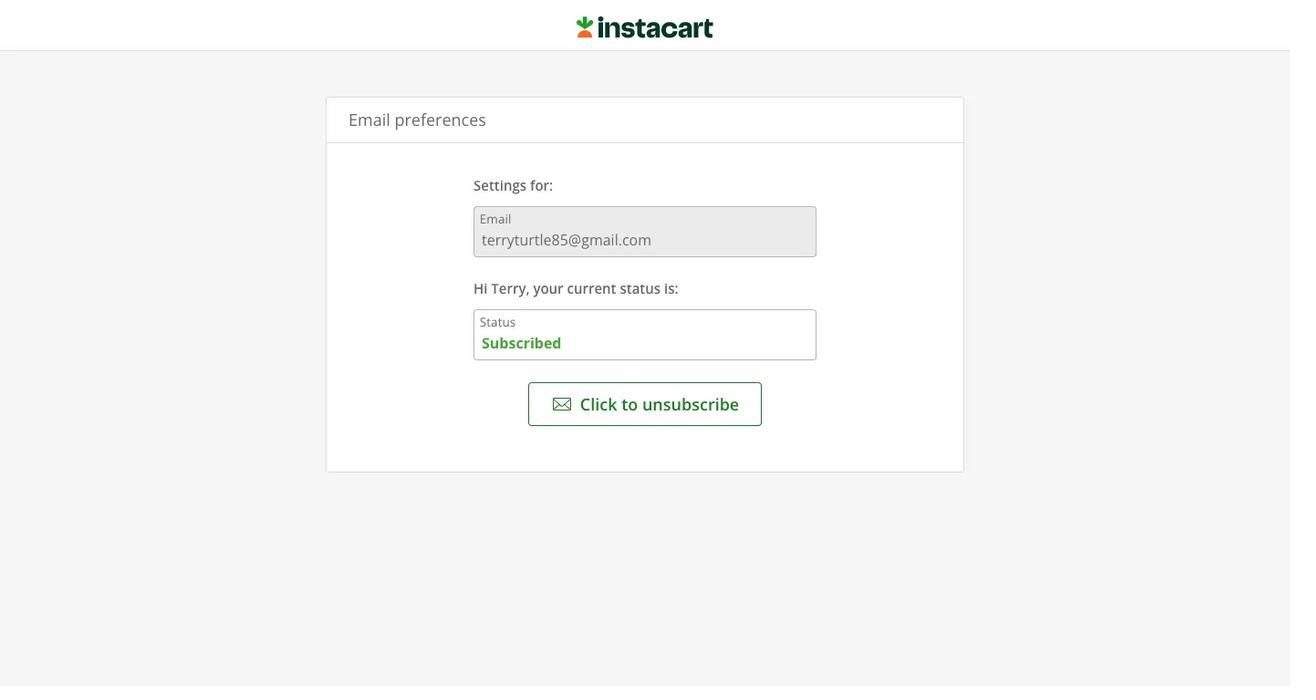Task type: describe. For each thing, give the bounding box(es) containing it.
status
[[620, 280, 661, 298]]

email
[[349, 109, 391, 131]]

hi terry, your current status is:
[[474, 280, 679, 298]]

settings
[[474, 176, 527, 195]]

hi
[[474, 280, 488, 298]]

current
[[567, 280, 617, 298]]

click to unsubscribe button
[[528, 383, 763, 427]]

preferences
[[395, 109, 487, 131]]

terry,
[[492, 280, 530, 298]]

click
[[580, 393, 618, 416]]

settings for:
[[474, 176, 553, 195]]

click to unsubscribe
[[580, 393, 740, 416]]



Task type: vqa. For each thing, say whether or not it's contained in the screenshot.
unsubscribe
yes



Task type: locate. For each thing, give the bounding box(es) containing it.
email preferences
[[349, 109, 487, 131]]

to
[[622, 393, 638, 416]]

for:
[[530, 176, 553, 195]]

is:
[[665, 280, 679, 298]]

instacart logo image
[[577, 13, 714, 41]]

subscribed
[[482, 333, 562, 353]]

unsubscribe
[[643, 393, 740, 416]]

terryturtle85@gmail.com
[[482, 230, 652, 250]]

your
[[534, 280, 564, 298]]



